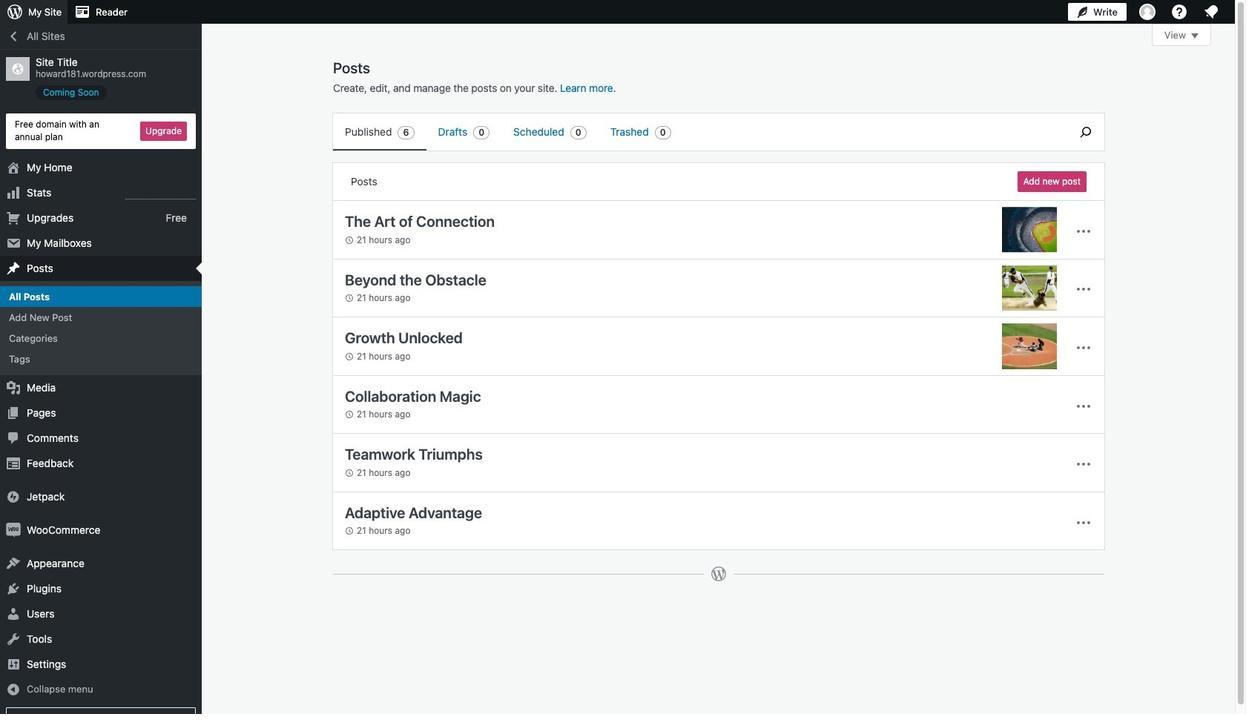 Task type: vqa. For each thing, say whether or not it's contained in the screenshot.
Img to the top
yes



Task type: locate. For each thing, give the bounding box(es) containing it.
toggle menu image
[[1075, 339, 1092, 357], [1075, 397, 1092, 415], [1075, 455, 1092, 473], [1075, 514, 1092, 532]]

1 vertical spatial img image
[[6, 523, 21, 538]]

4 toggle menu image from the top
[[1075, 514, 1092, 532]]

menu
[[333, 113, 1060, 151]]

0 vertical spatial img image
[[6, 490, 21, 505]]

toggle menu image
[[1075, 222, 1092, 240], [1075, 281, 1092, 298]]

my profile image
[[1139, 4, 1156, 20]]

img image
[[6, 490, 21, 505], [6, 523, 21, 538]]

0 vertical spatial toggle menu image
[[1075, 222, 1092, 240]]

help image
[[1170, 3, 1188, 21]]

closed image
[[1191, 33, 1199, 39]]

1 vertical spatial toggle menu image
[[1075, 281, 1092, 298]]

None search field
[[1067, 113, 1104, 151]]

open search image
[[1067, 123, 1104, 141]]

main content
[[332, 24, 1211, 597]]

2 toggle menu image from the top
[[1075, 281, 1092, 298]]

2 toggle menu image from the top
[[1075, 397, 1092, 415]]



Task type: describe. For each thing, give the bounding box(es) containing it.
1 toggle menu image from the top
[[1075, 339, 1092, 357]]

1 toggle menu image from the top
[[1075, 222, 1092, 240]]

3 toggle menu image from the top
[[1075, 455, 1092, 473]]

2 img image from the top
[[6, 523, 21, 538]]

highest hourly views 0 image
[[125, 190, 196, 199]]

manage your notifications image
[[1202, 3, 1220, 21]]

1 img image from the top
[[6, 490, 21, 505]]



